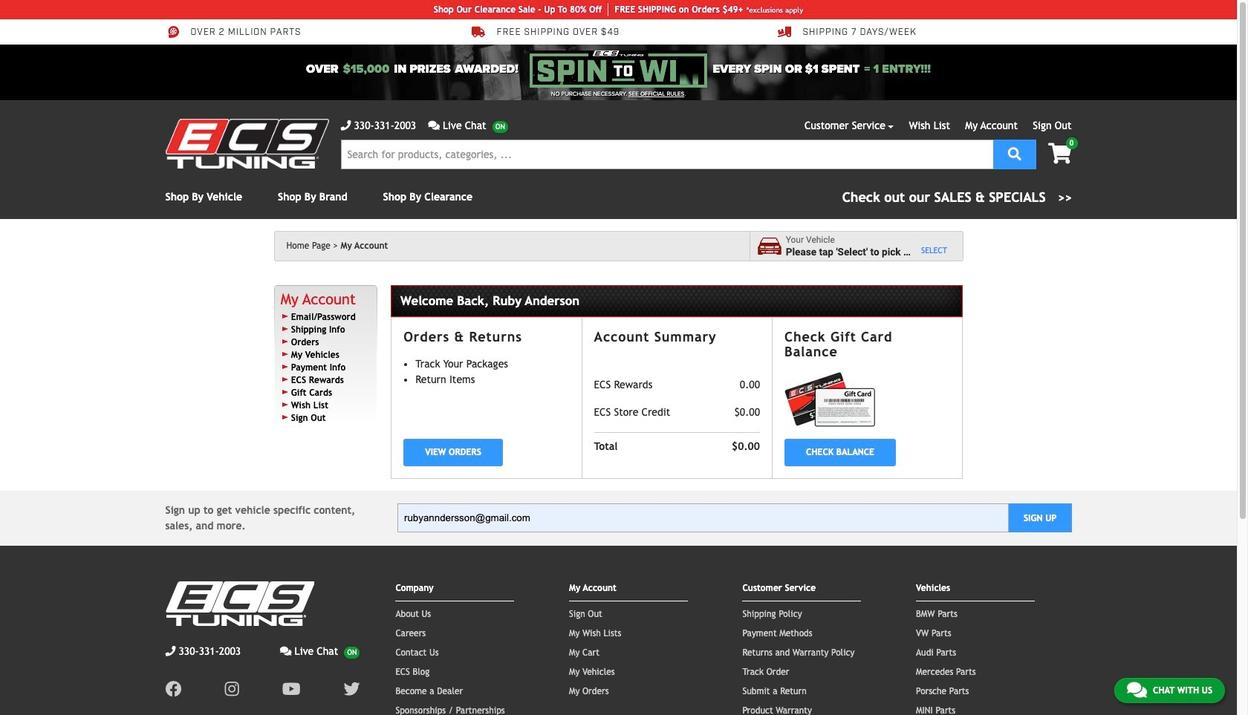 Task type: locate. For each thing, give the bounding box(es) containing it.
1 horizontal spatial comments image
[[428, 120, 440, 131]]

Email email field
[[397, 504, 1009, 533]]

ecs tuning image
[[165, 119, 329, 169], [165, 581, 314, 626]]

0 vertical spatial ecs tuning image
[[165, 119, 329, 169]]

1 ecs tuning image from the top
[[165, 119, 329, 169]]

comments image
[[428, 120, 440, 131], [280, 646, 292, 656]]

instagram logo image
[[225, 681, 239, 697]]

comments image
[[1127, 681, 1147, 699]]

ecs tuning 'spin to win' contest logo image
[[530, 51, 707, 88]]

1 vertical spatial comments image
[[280, 646, 292, 656]]

0 vertical spatial comments image
[[428, 120, 440, 131]]

1 vertical spatial ecs tuning image
[[165, 581, 314, 626]]

0 horizontal spatial comments image
[[280, 646, 292, 656]]

phone image
[[341, 120, 351, 131]]



Task type: describe. For each thing, give the bounding box(es) containing it.
comments image for phone image
[[428, 120, 440, 131]]

2 ecs tuning image from the top
[[165, 581, 314, 626]]

comments image for phone icon
[[280, 646, 292, 656]]

search image
[[1008, 147, 1021, 160]]

phone image
[[165, 646, 176, 656]]

shopping cart image
[[1048, 143, 1072, 164]]

facebook logo image
[[165, 681, 182, 697]]

twitter logo image
[[344, 681, 360, 697]]

Search text field
[[341, 140, 993, 169]]

youtube logo image
[[282, 681, 300, 697]]



Task type: vqa. For each thing, say whether or not it's contained in the screenshot.
car.
no



